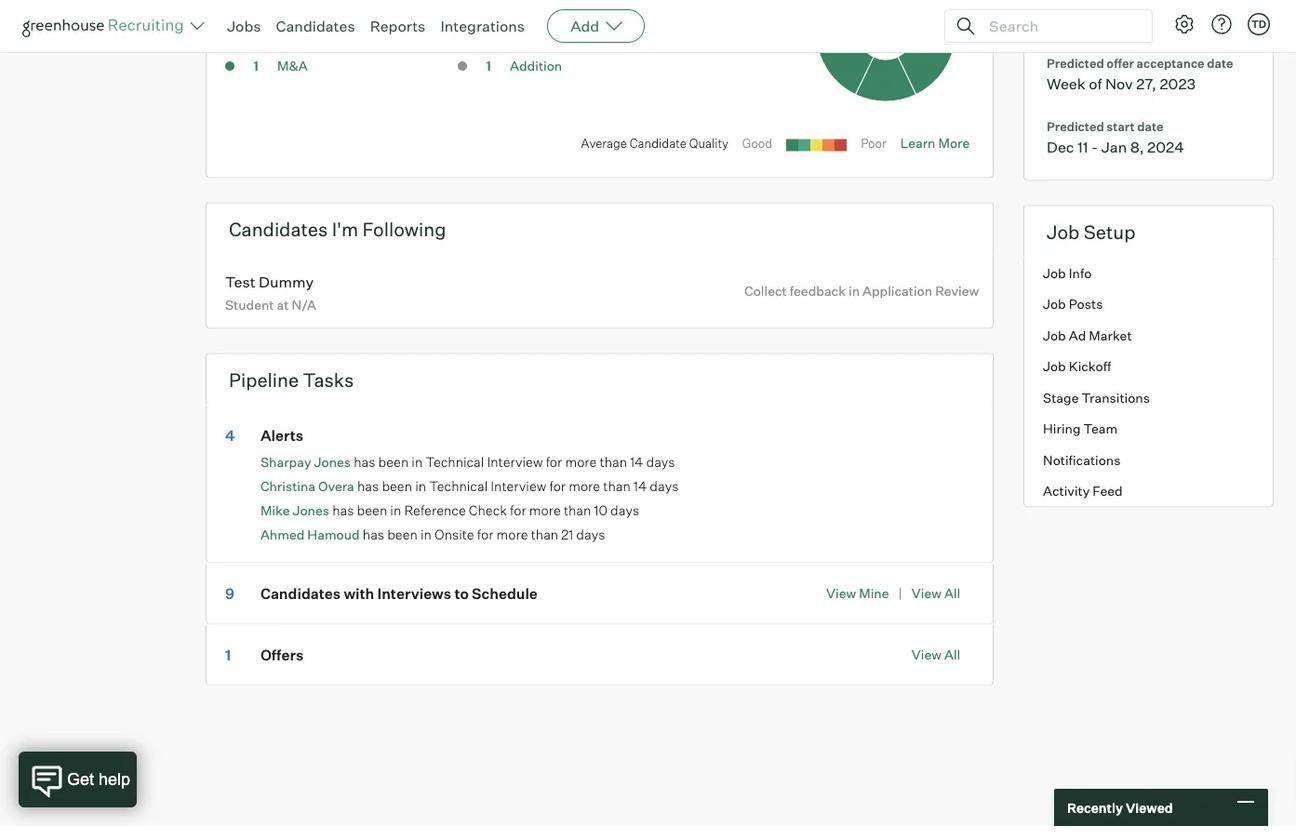 Task type: locate. For each thing, give the bounding box(es) containing it.
predicted inside predicted start date dec 11 - jan 8, 2024
[[1047, 119, 1104, 134]]

candidates link
[[276, 17, 355, 35]]

0 vertical spatial jones
[[314, 455, 351, 471]]

view all link right |
[[912, 586, 961, 603]]

club
[[510, 28, 538, 44]]

view down view mine | view all
[[912, 647, 942, 664]]

2 predicted from the top
[[1047, 119, 1104, 134]]

check
[[469, 503, 507, 520]]

schedule
[[472, 585, 538, 604]]

14
[[630, 454, 643, 471], [634, 479, 647, 495]]

average
[[581, 137, 627, 151]]

jones up overa
[[314, 455, 351, 471]]

all right |
[[945, 586, 961, 603]]

1 left the external
[[253, 28, 259, 44]]

m&a
[[277, 58, 308, 75]]

blasts
[[541, 28, 579, 44]]

acceptance
[[1137, 56, 1205, 71]]

predicted for 11
[[1047, 119, 1104, 134]]

onsite
[[435, 527, 474, 544]]

all inside view mine | view all
[[945, 586, 961, 603]]

view all link
[[912, 586, 961, 603], [912, 647, 961, 664]]

external
[[277, 28, 328, 44]]

technical
[[426, 454, 484, 471], [429, 479, 488, 495]]

1 left "club"
[[486, 28, 491, 44]]

tasks
[[303, 369, 354, 392]]

1 link left "club"
[[470, 27, 507, 48]]

2 view all link from the top
[[912, 647, 961, 664]]

jones up ahmed hamoud link
[[293, 503, 329, 520]]

candidates for candidates with interviews to schedule
[[261, 585, 341, 604]]

candidate
[[630, 137, 687, 151]]

learn
[[901, 136, 936, 152]]

candidates for candidates link
[[276, 17, 355, 35]]

0 vertical spatial all
[[945, 586, 961, 603]]

date up the 8,
[[1138, 119, 1164, 134]]

job left posts
[[1043, 297, 1066, 313]]

i'm
[[332, 218, 359, 241]]

external referral
[[277, 28, 379, 44]]

reports
[[370, 17, 426, 35]]

notifications link
[[1025, 445, 1273, 476]]

job inside "link"
[[1043, 297, 1066, 313]]

sharpay
[[261, 455, 311, 471]]

job up job info
[[1047, 221, 1080, 244]]

predicted inside the predicted offer acceptance date week of nov 27, 2023
[[1047, 56, 1104, 71]]

job left info
[[1043, 265, 1066, 282]]

1 for addition
[[486, 58, 491, 75]]

1 horizontal spatial date
[[1207, 56, 1234, 71]]

1 link left the external
[[237, 27, 275, 48]]

mike jones link
[[261, 503, 329, 520]]

0 horizontal spatial date
[[1138, 119, 1164, 134]]

predicted up 11
[[1047, 119, 1104, 134]]

hiring team
[[1043, 421, 1118, 438]]

0 vertical spatial view all link
[[912, 586, 961, 603]]

1 vertical spatial all
[[945, 647, 961, 664]]

market
[[1089, 328, 1132, 344]]

in
[[849, 284, 860, 300], [412, 454, 423, 471], [415, 479, 426, 495], [390, 503, 401, 520], [421, 527, 432, 544]]

1 all from the top
[[945, 586, 961, 603]]

days
[[646, 454, 675, 471], [650, 479, 679, 495], [611, 503, 640, 520], [576, 527, 605, 544]]

0 vertical spatial candidates
[[276, 17, 355, 35]]

to
[[455, 585, 469, 604]]

for
[[546, 454, 562, 471], [550, 479, 566, 495], [510, 503, 526, 520], [477, 527, 494, 544]]

td
[[1252, 18, 1267, 30]]

1 for club blasts (uni)
[[486, 28, 491, 44]]

1 for external referral
[[253, 28, 259, 44]]

sharpay jones has been in technical interview for more than 14 days christina overa has been in technical interview for more than 14 days mike jones has been in reference check for more than 10 days ahmed hamoud has been in onsite for more than 21 days
[[261, 454, 679, 544]]

0 vertical spatial predicted
[[1047, 56, 1104, 71]]

1 predicted from the top
[[1047, 56, 1104, 71]]

1 left the m&a
[[253, 58, 259, 75]]

(uni)
[[581, 28, 613, 44]]

offer
[[1047, 16, 1090, 39]]

1 vertical spatial date
[[1138, 119, 1164, 134]]

job ad market
[[1043, 328, 1132, 344]]

has
[[354, 454, 375, 471], [357, 479, 379, 495], [332, 503, 354, 520], [363, 527, 384, 544]]

candidates
[[276, 17, 355, 35], [229, 218, 328, 241], [261, 585, 341, 604]]

mine
[[859, 586, 889, 603]]

date inside predicted start date dec 11 - jan 8, 2024
[[1138, 119, 1164, 134]]

2024
[[1148, 138, 1185, 157]]

candidates with interviews to schedule
[[261, 585, 538, 604]]

greenhouse recruiting image
[[22, 15, 190, 37]]

0 vertical spatial date
[[1207, 56, 1234, 71]]

9
[[225, 585, 234, 603]]

view all link down view mine | view all
[[912, 647, 961, 664]]

view right |
[[912, 586, 942, 603]]

job ad market link
[[1025, 320, 1273, 352]]

date inside the predicted offer acceptance date week of nov 27, 2023
[[1207, 56, 1234, 71]]

1 vertical spatial candidates
[[229, 218, 328, 241]]

review
[[936, 284, 979, 300]]

1 down integrations link
[[486, 58, 491, 75]]

date
[[1207, 56, 1234, 71], [1138, 119, 1164, 134]]

been
[[378, 454, 409, 471], [382, 479, 412, 495], [357, 503, 387, 520], [387, 527, 418, 544]]

add
[[571, 17, 600, 35]]

ahmed hamoud link
[[261, 527, 360, 544]]

pipeline
[[229, 369, 299, 392]]

job left "ad"
[[1043, 328, 1066, 344]]

week
[[1047, 75, 1086, 94]]

learn more link
[[901, 136, 970, 152]]

offers
[[261, 647, 304, 665]]

all
[[945, 586, 961, 603], [945, 647, 961, 664]]

1 link down integrations link
[[470, 57, 507, 79]]

2 vertical spatial candidates
[[261, 585, 341, 604]]

1 vertical spatial view all link
[[912, 647, 961, 664]]

stage
[[1043, 390, 1079, 406]]

addition link
[[510, 58, 562, 75]]

than
[[600, 454, 627, 471], [603, 479, 631, 495], [564, 503, 591, 520], [531, 527, 559, 544]]

job for job info
[[1043, 265, 1066, 282]]

1 link left 'offers'
[[225, 647, 258, 665]]

poor
[[861, 137, 887, 151]]

job kickoff link
[[1025, 352, 1273, 383]]

sharpay jones link
[[261, 455, 351, 471]]

2 all from the top
[[945, 647, 961, 664]]

1 vertical spatial predicted
[[1047, 119, 1104, 134]]

all down view mine | view all
[[945, 647, 961, 664]]

more
[[565, 454, 597, 471], [569, 479, 600, 495], [529, 503, 561, 520], [497, 527, 528, 544]]

td button
[[1248, 13, 1270, 35]]

1 link left the m&a
[[237, 57, 275, 79]]

date right acceptance
[[1207, 56, 1234, 71]]

view left mine
[[827, 586, 856, 603]]

0 vertical spatial interview
[[487, 454, 543, 471]]

8,
[[1131, 138, 1144, 157]]

has down overa
[[332, 503, 354, 520]]

1 for m&a
[[253, 58, 259, 75]]

start
[[1107, 119, 1135, 134]]

view mine | view all
[[827, 585, 961, 603]]

11
[[1078, 138, 1089, 157]]

following
[[363, 218, 446, 241]]

activity feed link
[[1025, 476, 1273, 507]]

collect
[[745, 284, 787, 300]]

job up stage
[[1043, 359, 1066, 375]]

forecast
[[1094, 16, 1165, 39]]

feed
[[1093, 484, 1123, 500]]

overa
[[318, 479, 354, 495]]

view mine link
[[827, 586, 889, 603]]

has up overa
[[354, 454, 375, 471]]

reference
[[404, 503, 466, 520]]

predicted up week
[[1047, 56, 1104, 71]]

pipeline tasks
[[229, 369, 354, 392]]



Task type: describe. For each thing, give the bounding box(es) containing it.
integrations
[[441, 17, 525, 35]]

job info
[[1043, 265, 1092, 282]]

view for view mine | view all
[[827, 586, 856, 603]]

1 link for club blasts (uni)
[[470, 27, 507, 48]]

0 vertical spatial 14
[[630, 454, 643, 471]]

n/a
[[292, 298, 316, 314]]

1 link for external referral
[[237, 27, 275, 48]]

1 vertical spatial technical
[[429, 479, 488, 495]]

nov
[[1106, 75, 1133, 94]]

9 link
[[225, 585, 258, 603]]

predicted start date dec 11 - jan 8, 2024
[[1047, 119, 1185, 157]]

21
[[562, 527, 574, 544]]

predicted for week
[[1047, 56, 1104, 71]]

transitions
[[1082, 390, 1150, 406]]

hamoud
[[307, 527, 360, 544]]

setup
[[1084, 221, 1136, 244]]

job for job ad market
[[1043, 328, 1066, 344]]

10
[[594, 503, 608, 520]]

activity
[[1043, 484, 1090, 500]]

|
[[899, 585, 903, 603]]

candidates for candidates i'm following
[[229, 218, 328, 241]]

td button
[[1244, 9, 1274, 39]]

more
[[939, 136, 970, 152]]

dec
[[1047, 138, 1074, 157]]

learn more
[[901, 136, 970, 152]]

christina overa link
[[261, 479, 354, 495]]

offer forecast
[[1047, 16, 1165, 39]]

stage transitions
[[1043, 390, 1150, 406]]

jan
[[1102, 138, 1127, 157]]

1 vertical spatial jones
[[293, 503, 329, 520]]

1 link for addition
[[470, 57, 507, 79]]

quality
[[689, 137, 729, 151]]

activity feed
[[1043, 484, 1123, 500]]

1 link for m&a
[[237, 57, 275, 79]]

christina
[[261, 479, 316, 495]]

info
[[1069, 265, 1092, 282]]

2023
[[1160, 75, 1196, 94]]

collect feedback in application review
[[745, 284, 979, 300]]

good
[[743, 137, 773, 151]]

hiring team link
[[1025, 414, 1273, 445]]

stage transitions link
[[1025, 383, 1273, 414]]

1 vertical spatial 14
[[634, 479, 647, 495]]

external referral link
[[277, 28, 379, 44]]

has right overa
[[357, 479, 379, 495]]

offer
[[1107, 56, 1134, 71]]

viewed
[[1126, 800, 1173, 816]]

job posts
[[1043, 297, 1103, 313]]

1 left 'offers'
[[225, 647, 231, 665]]

notifications
[[1043, 453, 1121, 469]]

candidates i'm following
[[229, 218, 446, 241]]

team
[[1084, 421, 1118, 438]]

-
[[1092, 138, 1099, 157]]

with
[[344, 585, 374, 604]]

Search text field
[[985, 13, 1135, 40]]

job setup
[[1047, 221, 1136, 244]]

job kickoff
[[1043, 359, 1112, 375]]

alerts
[[261, 427, 304, 445]]

dummy
[[259, 273, 314, 292]]

configure image
[[1174, 13, 1196, 35]]

1 vertical spatial interview
[[491, 479, 547, 495]]

recently viewed
[[1068, 800, 1173, 816]]

jobs
[[227, 17, 261, 35]]

kickoff
[[1069, 359, 1112, 375]]

reports link
[[370, 17, 426, 35]]

ad
[[1069, 328, 1086, 344]]

recently
[[1068, 800, 1123, 816]]

27,
[[1137, 75, 1157, 94]]

club blasts (uni) link
[[510, 28, 613, 44]]

club blasts (uni)
[[510, 28, 613, 44]]

4 link
[[225, 427, 258, 445]]

integrations link
[[441, 17, 525, 35]]

addition
[[510, 58, 562, 75]]

test dummy student at n/a
[[225, 273, 316, 314]]

0 vertical spatial technical
[[426, 454, 484, 471]]

ahmed
[[261, 527, 305, 544]]

1 view all link from the top
[[912, 586, 961, 603]]

feedback
[[790, 284, 846, 300]]

view for view all
[[912, 647, 942, 664]]

view all
[[912, 647, 961, 664]]

job for job kickoff
[[1043, 359, 1066, 375]]

add button
[[547, 9, 645, 43]]

has right hamoud
[[363, 527, 384, 544]]

job for job posts
[[1043, 297, 1066, 313]]

job for job setup
[[1047, 221, 1080, 244]]

student
[[225, 298, 274, 314]]

job info link
[[1025, 258, 1273, 289]]

predicted offer acceptance date week of nov 27, 2023
[[1047, 56, 1234, 94]]

4
[[225, 427, 235, 445]]



Task type: vqa. For each thing, say whether or not it's contained in the screenshot.
View All the View
yes



